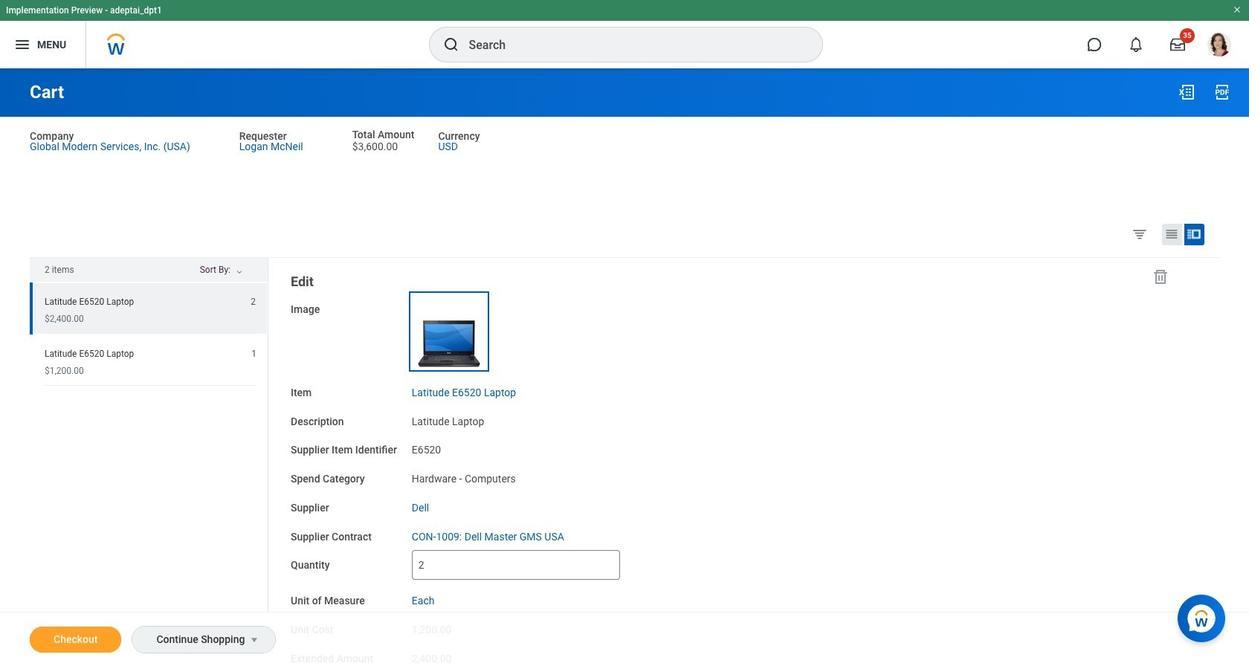 Task type: vqa. For each thing, say whether or not it's contained in the screenshot.
View printable version (PDF) icon
yes



Task type: describe. For each thing, give the bounding box(es) containing it.
navigation pane region
[[268, 258, 1188, 666]]

notifications large image
[[1129, 37, 1144, 52]]

chevron down image
[[231, 269, 248, 280]]

delete image
[[1152, 268, 1170, 285]]

none text field inside navigation pane region
[[412, 551, 620, 580]]

close environment banner image
[[1233, 5, 1242, 14]]

Search Workday  search field
[[469, 28, 792, 61]]

view printable version (pdf) image
[[1214, 83, 1231, 101]]

toggle to list detail view image
[[1187, 227, 1202, 242]]

arrow down image
[[248, 266, 266, 276]]

caret down image
[[246, 634, 264, 646]]

hardware - computers element
[[412, 470, 516, 485]]

search image
[[442, 36, 460, 54]]



Task type: locate. For each thing, give the bounding box(es) containing it.
Toggle to List Detail view radio
[[1185, 224, 1205, 245]]

profile logan mcneil image
[[1208, 33, 1231, 60]]

inbox large image
[[1170, 37, 1185, 52]]

export to excel image
[[1178, 83, 1196, 101]]

main content
[[0, 68, 1249, 666]]

toggle to grid view image
[[1165, 227, 1179, 242]]

option group
[[1129, 223, 1216, 248]]

justify image
[[13, 36, 31, 54]]

item list list box
[[30, 282, 268, 386]]

e6520.jpg image
[[412, 294, 486, 369]]

Toggle to Grid view radio
[[1162, 224, 1182, 245]]

select to filter grid data image
[[1132, 226, 1148, 242]]

region
[[30, 258, 268, 666]]

None text field
[[412, 551, 620, 580]]

banner
[[0, 0, 1249, 68]]



